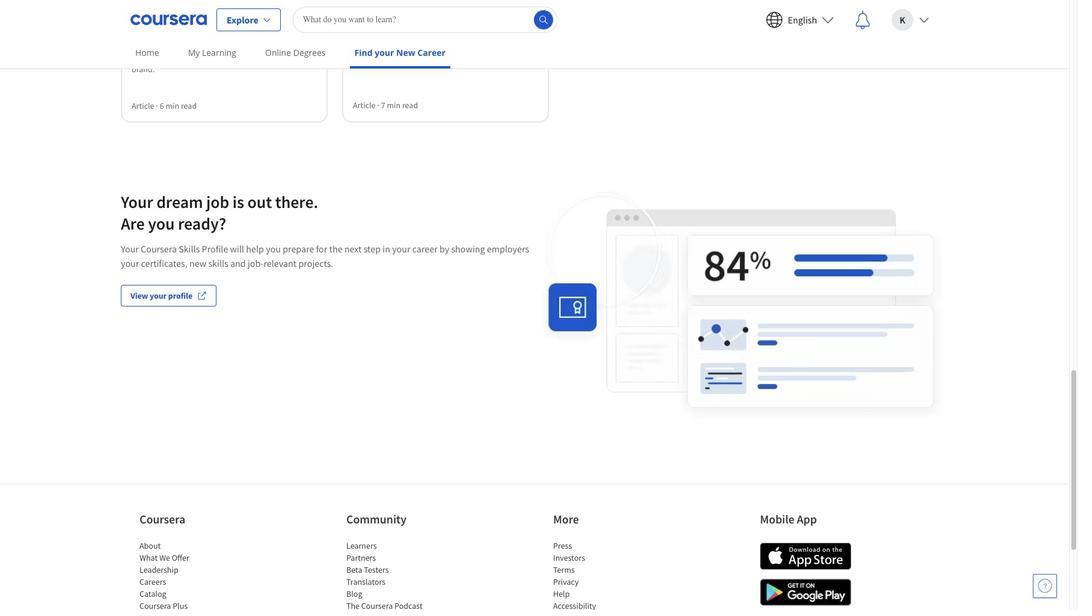 Task type: vqa. For each thing, say whether or not it's contained in the screenshot.
1st ARTICLE from right
yes



Task type: describe. For each thing, give the bounding box(es) containing it.
goals.
[[386, 51, 406, 62]]

what inside about what we offer leadership careers catalog
[[140, 553, 158, 564]]

one
[[491, 39, 505, 50]]

about link
[[140, 541, 161, 552]]

what is an seo consultant and do you need one? link
[[353, 0, 538, 17]]

what is an seo consultant and do you need one?
[[353, 0, 531, 16]]

press investors terms privacy help
[[554, 541, 586, 600]]

graphic of the learner profile page image
[[535, 191, 949, 426]]

step
[[364, 243, 381, 255]]

showing
[[451, 243, 485, 255]]

1 vertical spatial coursera
[[140, 512, 185, 527]]

explore button
[[217, 8, 281, 31]]

one
[[132, 4, 148, 16]]

is for an
[[376, 0, 383, 2]]

beta testers link
[[347, 565, 389, 576]]

my
[[188, 47, 200, 58]]

you
[[493, 0, 508, 2]]

k button
[[883, 0, 939, 39]]

article · 6 min read
[[132, 100, 197, 111]]

prepare
[[283, 243, 314, 255]]

mobile
[[760, 512, 795, 527]]

new
[[189, 257, 206, 269]]

what is a pricing strategy? + how to choose one for your business link
[[132, 0, 317, 17]]

your inside explore different pricing strategies, what they offer buyers and sellers, and the steps to making the best pricing decision for your business, products, and brand.
[[201, 51, 217, 62]]

what inside explore different pricing strategies, what they offer buyers and sellers, and the steps to making the best pricing decision for your business, products, and brand.
[[255, 27, 273, 38]]

can
[[466, 27, 479, 38]]

7
[[381, 100, 385, 111]]

seo for consultant
[[397, 0, 414, 2]]

find
[[355, 47, 373, 58]]

they
[[275, 27, 290, 38]]

best
[[298, 39, 313, 50]]

english
[[788, 14, 818, 26]]

careers
[[140, 577, 166, 588]]

min for one?
[[387, 100, 401, 111]]

pricing
[[170, 0, 199, 2]]

more
[[554, 512, 579, 527]]

projects.
[[299, 257, 334, 269]]

catalog link
[[140, 589, 166, 600]]

english button
[[757, 0, 844, 39]]

partners link
[[347, 553, 376, 564]]

article for one
[[132, 100, 154, 111]]

home
[[135, 47, 159, 58]]

catalog
[[140, 589, 166, 600]]

we
[[159, 553, 170, 564]]

is for a
[[155, 0, 161, 2]]

help center image
[[1038, 579, 1053, 594]]

to inside explore different pricing strategies, what they offer buyers and sellers, and the steps to making the best pricing decision for your business, products, and brand.
[[247, 39, 255, 50]]

investors
[[554, 553, 586, 564]]

do
[[480, 0, 491, 2]]

explore what an seo consultant can contribute to your business and how to hire the right one for your business goals.
[[353, 27, 534, 62]]

leadership link
[[140, 565, 178, 576]]

your down one?
[[353, 39, 369, 50]]

help
[[246, 243, 264, 255]]

list item for more
[[554, 601, 656, 611]]

home link
[[131, 39, 164, 66]]

skills
[[179, 243, 200, 255]]

skills
[[208, 257, 229, 269]]

online
[[265, 47, 291, 58]]

· for one
[[156, 100, 158, 111]]

strategies,
[[218, 27, 254, 38]]

what is a pricing strategy? + how to choose one for your business
[[132, 0, 310, 16]]

profile
[[168, 290, 193, 301]]

careers link
[[140, 577, 166, 588]]

view your profile button
[[121, 285, 217, 307]]

is
[[233, 191, 244, 213]]

what we offer link
[[140, 553, 189, 564]]

privacy
[[554, 577, 579, 588]]

one?
[[353, 4, 374, 16]]

by
[[440, 243, 450, 255]]

online degrees
[[265, 47, 326, 58]]

your up view
[[121, 257, 139, 269]]

making
[[256, 39, 283, 50]]

explore for explore
[[227, 14, 259, 26]]

list item for community
[[347, 601, 449, 611]]

blog
[[347, 589, 362, 600]]

will
[[230, 243, 244, 255]]

consultant
[[427, 27, 465, 38]]

6
[[160, 100, 164, 111]]

profile
[[202, 243, 228, 255]]

right
[[473, 39, 490, 50]]

career
[[418, 47, 446, 58]]

job
[[206, 191, 229, 213]]

read for one?
[[402, 100, 418, 111]]

1 vertical spatial business
[[353, 51, 384, 62]]

list for coursera
[[140, 540, 242, 611]]

steps
[[227, 39, 246, 50]]

What do you want to learn? text field
[[293, 6, 558, 33]]

partners
[[347, 553, 376, 564]]

degrees
[[293, 47, 326, 58]]

your dream job is out there. are you ready?
[[121, 191, 318, 234]]

an for is
[[385, 0, 395, 2]]

dream
[[157, 191, 203, 213]]

the inside "your coursera skills profile will help you prepare for the next step in your career by showing employers your certificates, new skills and job-relevant projects."
[[329, 243, 343, 255]]



Task type: locate. For each thing, give the bounding box(es) containing it.
1 horizontal spatial list item
[[347, 601, 449, 611]]

your down "a"
[[164, 4, 182, 16]]

1 vertical spatial pricing
[[132, 51, 156, 62]]

seo
[[397, 0, 414, 2], [411, 27, 426, 38]]

min
[[166, 100, 179, 111], [387, 100, 401, 111]]

what up making
[[255, 27, 273, 38]]

products,
[[253, 51, 286, 62]]

press
[[554, 541, 572, 552]]

hire
[[444, 39, 458, 50]]

1 horizontal spatial read
[[402, 100, 418, 111]]

pricing up my learning
[[192, 27, 216, 38]]

what
[[132, 0, 153, 2], [353, 0, 374, 2], [140, 553, 158, 564]]

consultant
[[415, 0, 460, 2]]

1 horizontal spatial list
[[347, 540, 449, 611]]

list for community
[[347, 540, 449, 611]]

decision
[[158, 51, 187, 62]]

list for more
[[554, 540, 656, 611]]

learning
[[202, 47, 236, 58]]

min for one
[[166, 100, 179, 111]]

get it on google play image
[[760, 580, 852, 607]]

2 list from the left
[[347, 540, 449, 611]]

investors link
[[554, 553, 586, 564]]

brand.
[[132, 63, 155, 74]]

explore inside explore different pricing strategies, what they offer buyers and sellers, and the steps to making the best pricing decision for your business, products, and brand.
[[132, 27, 158, 38]]

what inside explore what an seo consultant can contribute to your business and how to hire the right one for your business goals.
[[381, 27, 399, 38]]

and inside "your coursera skills profile will help you prepare for the next step in your career by showing employers your certificates, new skills and job-relevant projects."
[[230, 257, 246, 269]]

0 horizontal spatial pricing
[[132, 51, 156, 62]]

for right "one"
[[506, 39, 516, 50]]

your
[[353, 39, 369, 50], [518, 39, 534, 50], [375, 47, 394, 58], [201, 51, 217, 62], [392, 243, 411, 255], [121, 257, 139, 269], [150, 290, 167, 301]]

1 what from the left
[[255, 27, 273, 38]]

how
[[248, 0, 266, 2]]

1 horizontal spatial article
[[353, 100, 376, 111]]

help link
[[554, 589, 570, 600]]

new
[[396, 47, 416, 58]]

your down are
[[121, 243, 139, 255]]

explore up the find at the top left of the page
[[353, 27, 380, 38]]

1 article from the left
[[132, 100, 154, 111]]

min right 6
[[166, 100, 179, 111]]

next
[[345, 243, 362, 255]]

app
[[797, 512, 817, 527]]

seo for consultant
[[411, 27, 426, 38]]

seo up how on the left top of page
[[411, 27, 426, 38]]

for down sellers,
[[189, 51, 199, 62]]

the down 'can'
[[460, 39, 471, 50]]

list containing learners
[[347, 540, 449, 611]]

to
[[519, 27, 526, 38], [247, 39, 255, 50], [435, 39, 443, 50]]

is
[[155, 0, 161, 2], [376, 0, 383, 2]]

learners partners beta testers translators blog
[[347, 541, 389, 600]]

you up relevant
[[266, 243, 281, 255]]

your right the find at the top left of the page
[[375, 47, 394, 58]]

translators link
[[347, 577, 386, 588]]

coursera up the certificates,
[[141, 243, 177, 255]]

1 horizontal spatial what
[[381, 27, 399, 38]]

your right in
[[392, 243, 411, 255]]

article left 6
[[132, 100, 154, 111]]

relevant
[[264, 257, 297, 269]]

privacy link
[[554, 577, 579, 588]]

your inside your dream job is out there. are you ready?
[[121, 191, 153, 213]]

1 horizontal spatial min
[[387, 100, 401, 111]]

1 horizontal spatial to
[[435, 39, 443, 50]]

contribute
[[481, 27, 518, 38]]

different
[[160, 27, 190, 38]]

your for dream
[[121, 191, 153, 213]]

coursera up about link
[[140, 512, 185, 527]]

list
[[140, 540, 242, 611], [347, 540, 449, 611], [554, 540, 656, 611]]

2 min from the left
[[387, 100, 401, 111]]

0 vertical spatial coursera
[[141, 243, 177, 255]]

list containing about
[[140, 540, 242, 611]]

0 horizontal spatial ·
[[156, 100, 158, 111]]

what down about link
[[140, 553, 158, 564]]

None search field
[[293, 6, 558, 33]]

certificates,
[[141, 257, 188, 269]]

what up one?
[[353, 0, 374, 2]]

read right 7
[[402, 100, 418, 111]]

online degrees link
[[261, 39, 331, 66]]

need
[[509, 0, 531, 2]]

your right view
[[150, 290, 167, 301]]

in
[[383, 243, 390, 255]]

1 vertical spatial you
[[266, 243, 281, 255]]

1 horizontal spatial is
[[376, 0, 383, 2]]

1 vertical spatial an
[[400, 27, 409, 38]]

2 vertical spatial your
[[121, 243, 139, 255]]

0 horizontal spatial explore
[[132, 27, 158, 38]]

2 read from the left
[[402, 100, 418, 111]]

pricing
[[192, 27, 216, 38], [132, 51, 156, 62]]

is left "a"
[[155, 0, 161, 2]]

are
[[121, 213, 145, 234]]

for inside explore what an seo consultant can contribute to your business and how to hire the right one for your business goals.
[[506, 39, 516, 50]]

explore
[[227, 14, 259, 26], [132, 27, 158, 38], [353, 27, 380, 38]]

about
[[140, 541, 161, 552]]

coursera inside "your coursera skills profile will help you prepare for the next step in your career by showing employers your certificates, new skills and job-relevant projects."
[[141, 243, 177, 255]]

· for one?
[[377, 100, 380, 111]]

0 vertical spatial pricing
[[192, 27, 216, 38]]

1 list from the left
[[140, 540, 242, 611]]

learners
[[347, 541, 377, 552]]

1 horizontal spatial ·
[[377, 100, 380, 111]]

your inside "your coursera skills profile will help you prepare for the next step in your career by showing employers your certificates, new skills and job-relevant projects."
[[121, 243, 139, 255]]

what up find your new career
[[381, 27, 399, 38]]

list item down translators link
[[347, 601, 449, 611]]

1 horizontal spatial explore
[[227, 14, 259, 26]]

coursera image
[[131, 10, 207, 29]]

0 horizontal spatial list
[[140, 540, 242, 611]]

seo inside what is an seo consultant and do you need one?
[[397, 0, 414, 2]]

and inside explore what an seo consultant can contribute to your business and how to hire the right one for your business goals.
[[403, 39, 417, 50]]

for up projects.
[[316, 243, 327, 255]]

0 horizontal spatial list item
[[140, 601, 242, 611]]

for inside "your coursera skills profile will help you prepare for the next step in your career by showing employers your certificates, new skills and job-relevant projects."
[[316, 243, 327, 255]]

career
[[413, 243, 438, 255]]

your right my
[[201, 51, 217, 62]]

seo up what do you want to learn? text box
[[397, 0, 414, 2]]

an up what do you want to learn? text box
[[385, 0, 395, 2]]

leadership
[[140, 565, 178, 576]]

explore up the buyers
[[132, 27, 158, 38]]

business
[[371, 39, 402, 50], [353, 51, 384, 62]]

about what we offer leadership careers catalog
[[140, 541, 189, 600]]

1 read from the left
[[181, 100, 197, 111]]

and inside what is an seo consultant and do you need one?
[[462, 0, 478, 2]]

you right are
[[148, 213, 175, 234]]

explore up strategies,
[[227, 14, 259, 26]]

is inside what is an seo consultant and do you need one?
[[376, 0, 383, 2]]

min right 7
[[387, 100, 401, 111]]

to right "steps"
[[247, 39, 255, 50]]

a
[[163, 0, 168, 2]]

2 · from the left
[[377, 100, 380, 111]]

2 horizontal spatial explore
[[353, 27, 380, 38]]

3 list from the left
[[554, 540, 656, 611]]

1 is from the left
[[155, 0, 161, 2]]

1 list item from the left
[[140, 601, 242, 611]]

2 horizontal spatial to
[[519, 27, 526, 38]]

0 horizontal spatial to
[[247, 39, 255, 50]]

view your profile
[[131, 290, 193, 301]]

beta
[[347, 565, 363, 576]]

how
[[418, 39, 434, 50]]

0 vertical spatial seo
[[397, 0, 414, 2]]

· left 7
[[377, 100, 380, 111]]

sellers,
[[172, 39, 197, 50]]

mobile app
[[760, 512, 817, 527]]

list item down catalog 'link'
[[140, 601, 242, 611]]

0 horizontal spatial what
[[255, 27, 273, 38]]

0 horizontal spatial you
[[148, 213, 175, 234]]

to right contribute
[[519, 27, 526, 38]]

what up one
[[132, 0, 153, 2]]

explore inside explore what an seo consultant can contribute to your business and how to hire the right one for your business goals.
[[353, 27, 380, 38]]

+
[[241, 0, 246, 2]]

download on the app store image
[[760, 543, 852, 571]]

read for one
[[181, 100, 197, 111]]

business
[[184, 4, 220, 16]]

you
[[148, 213, 175, 234], [266, 243, 281, 255]]

2 list item from the left
[[347, 601, 449, 611]]

·
[[156, 100, 158, 111], [377, 100, 380, 111]]

your for coursera
[[121, 243, 139, 255]]

explore different pricing strategies, what they offer buyers and sellers, and the steps to making the best pricing decision for your business, products, and brand.
[[132, 27, 313, 74]]

read right 6
[[181, 100, 197, 111]]

2 horizontal spatial list
[[554, 540, 656, 611]]

you inside "your coursera skills profile will help you prepare for the next step in your career by showing employers your certificates, new skills and job-relevant projects."
[[266, 243, 281, 255]]

list item down 'help' link
[[554, 601, 656, 611]]

an inside explore what an seo consultant can contribute to your business and how to hire the right one for your business goals.
[[400, 27, 409, 38]]

0 horizontal spatial article
[[132, 100, 154, 111]]

0 horizontal spatial read
[[181, 100, 197, 111]]

the inside explore what an seo consultant can contribute to your business and how to hire the right one for your business goals.
[[460, 39, 471, 50]]

your left dream
[[121, 191, 153, 213]]

0 horizontal spatial is
[[155, 0, 161, 2]]

explore for explore different pricing strategies, what they offer buyers and sellers, and the steps to making the best pricing decision for your business, products, and brand.
[[132, 27, 158, 38]]

the left "steps"
[[214, 39, 226, 50]]

buyers
[[132, 39, 156, 50]]

to left "hire"
[[435, 39, 443, 50]]

2 is from the left
[[376, 0, 383, 2]]

seo inside explore what an seo consultant can contribute to your business and how to hire the right one for your business goals.
[[411, 27, 426, 38]]

job-
[[248, 257, 264, 269]]

is inside what is a pricing strategy? + how to choose one for your business
[[155, 0, 161, 2]]

an
[[385, 0, 395, 2], [400, 27, 409, 38]]

business up goals.
[[371, 39, 402, 50]]

for inside explore different pricing strategies, what they offer buyers and sellers, and the steps to making the best pricing decision for your business, products, and brand.
[[189, 51, 199, 62]]

list item
[[140, 601, 242, 611], [347, 601, 449, 611], [554, 601, 656, 611]]

1 horizontal spatial an
[[400, 27, 409, 38]]

your inside button
[[150, 290, 167, 301]]

0 vertical spatial business
[[371, 39, 402, 50]]

0 vertical spatial an
[[385, 0, 395, 2]]

2 article from the left
[[353, 100, 376, 111]]

article for one?
[[353, 100, 376, 111]]

the down the they
[[284, 39, 296, 50]]

for inside what is a pricing strategy? + how to choose one for your business
[[150, 4, 162, 16]]

2 horizontal spatial list item
[[554, 601, 656, 611]]

3 list item from the left
[[554, 601, 656, 611]]

the
[[214, 39, 226, 50], [284, 39, 296, 50], [460, 39, 471, 50], [329, 243, 343, 255]]

article left 7
[[353, 100, 376, 111]]

is up what do you want to learn? text box
[[376, 0, 383, 2]]

your right "one"
[[518, 39, 534, 50]]

article · 7 min read
[[353, 100, 418, 111]]

terms
[[554, 565, 575, 576]]

what inside what is a pricing strategy? + how to choose one for your business
[[132, 0, 153, 2]]

testers
[[364, 565, 389, 576]]

find your new career
[[355, 47, 446, 58]]

you inside your dream job is out there. are you ready?
[[148, 213, 175, 234]]

an up new
[[400, 27, 409, 38]]

employers
[[487, 243, 530, 255]]

coursera
[[141, 243, 177, 255], [140, 512, 185, 527]]

1 horizontal spatial you
[[266, 243, 281, 255]]

0 horizontal spatial min
[[166, 100, 179, 111]]

list item for coursera
[[140, 601, 242, 611]]

what
[[255, 27, 273, 38], [381, 27, 399, 38]]

blog link
[[347, 589, 362, 600]]

what inside what is an seo consultant and do you need one?
[[353, 0, 374, 2]]

1 vertical spatial your
[[121, 191, 153, 213]]

· left 6
[[156, 100, 158, 111]]

1 vertical spatial seo
[[411, 27, 426, 38]]

the left next
[[329, 243, 343, 255]]

explore inside popup button
[[227, 14, 259, 26]]

your inside what is a pricing strategy? + how to choose one for your business
[[164, 4, 182, 16]]

1 · from the left
[[156, 100, 158, 111]]

out
[[248, 191, 272, 213]]

explore for explore what an seo consultant can contribute to your business and how to hire the right one for your business goals.
[[353, 27, 380, 38]]

business,
[[218, 51, 251, 62]]

community
[[347, 512, 407, 527]]

find your new career link
[[350, 39, 451, 69]]

an inside what is an seo consultant and do you need one?
[[385, 0, 395, 2]]

learners link
[[347, 541, 377, 552]]

an for what
[[400, 27, 409, 38]]

press link
[[554, 541, 572, 552]]

strategy?
[[201, 0, 239, 2]]

1 horizontal spatial pricing
[[192, 27, 216, 38]]

pricing down the buyers
[[132, 51, 156, 62]]

what for one
[[132, 0, 153, 2]]

what for one?
[[353, 0, 374, 2]]

business left goals.
[[353, 51, 384, 62]]

2 what from the left
[[381, 27, 399, 38]]

0 vertical spatial your
[[164, 4, 182, 16]]

for right one
[[150, 4, 162, 16]]

0 horizontal spatial an
[[385, 0, 395, 2]]

1 min from the left
[[166, 100, 179, 111]]

list containing press
[[554, 540, 656, 611]]

0 vertical spatial you
[[148, 213, 175, 234]]



